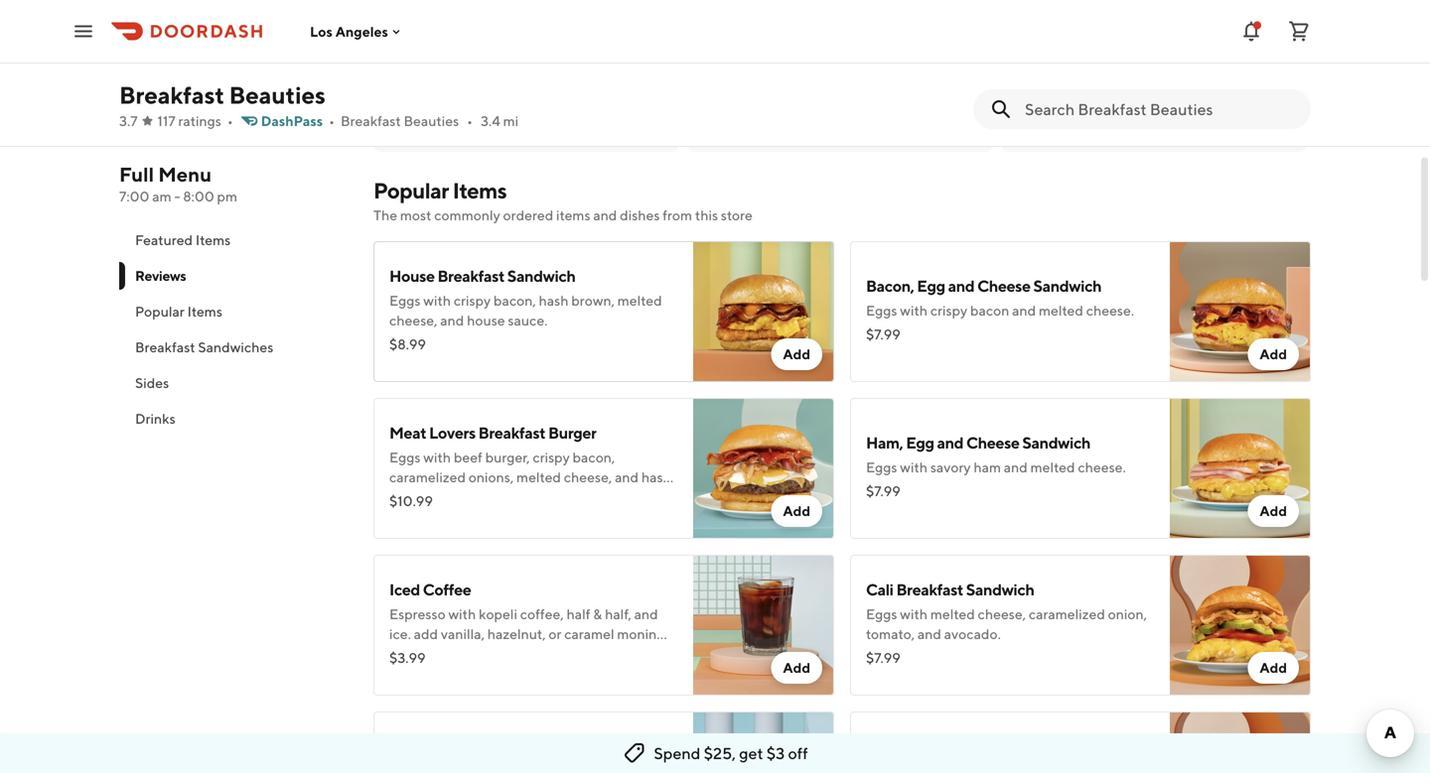 Task type: describe. For each thing, give the bounding box(es) containing it.
cheese, inside meat lovers breakfast burger eggs with beef burger, crispy bacon, caramelized onions, melted cheese, and hash brown.
[[564, 469, 612, 486]]

ham, egg and cheese sandwich image
[[1170, 398, 1311, 539]]

bacon, inside house breakfast sandwich eggs with crispy bacon, hash brown, melted cheese, and house sauce. $8.99
[[494, 293, 536, 309]]

commonly
[[434, 207, 500, 224]]

hazelnut,
[[488, 626, 546, 643]]

kopeli
[[479, 606, 518, 623]]

order for 10/23/23
[[1214, 62, 1246, 75]]

$3.99
[[389, 650, 426, 667]]

$25,
[[704, 745, 736, 763]]

breakfast sandwiches
[[135, 339, 273, 356]]

doordash for 6/30/23
[[839, 62, 894, 75]]

monin®
[[617, 626, 669, 643]]

and inside cali breakfast sandwich eggs with melted cheese, caramelized onion, tomato, and avocado. $7.99
[[918, 626, 942, 643]]

featured items
[[135, 232, 231, 248]]

with inside cali breakfast sandwich eggs with melted cheese, caramelized onion, tomato, and avocado. $7.99
[[900, 606, 928, 623]]

breakfast up 117
[[119, 81, 224, 109]]

bacon,
[[866, 277, 914, 296]]

with inside bacon, egg and cheese sandwich eggs with crispy bacon and melted cheese. $7.99
[[900, 302, 928, 319]]

sides
[[135, 375, 169, 391]]

menu
[[158, 163, 212, 186]]

and inside popular items the most commonly ordered items and dishes from this store
[[593, 207, 617, 224]]

bacon, egg and cheese sandwich image
[[1170, 241, 1311, 382]]

los angeles
[[310, 23, 388, 39]]

egg for bacon,
[[917, 277, 946, 296]]

caramelized inside meat lovers breakfast burger eggs with beef burger, crispy bacon, caramelized onions, melted cheese, and hash brown.
[[389, 469, 466, 486]]

reviews
[[135, 268, 186, 284]]

melted inside meat lovers breakfast burger eggs with beef burger, crispy bacon, caramelized onions, melted cheese, and hash brown.
[[517, 469, 561, 486]]

iced coffee image
[[693, 555, 834, 696]]

breakfast inside cali breakfast sandwich eggs with melted cheese, caramelized onion, tomato, and avocado. $7.99
[[896, 581, 964, 600]]

popular items button
[[119, 294, 350, 330]]

add button for cali breakfast sandwich
[[1248, 653, 1299, 684]]

add button for meat lovers breakfast burger
[[771, 496, 823, 527]]

half
[[567, 606, 591, 623]]

caramel
[[564, 626, 615, 643]]

$3
[[767, 745, 785, 763]]

sandwich for sausage, egg and cheese sandwich
[[571, 748, 639, 766]]

breakfast inside button
[[135, 339, 195, 356]]

brown,
[[571, 293, 615, 309]]

breakfast beauties • 3.4 mi
[[341, 113, 519, 129]]

$8.99
[[389, 336, 426, 353]]

dishes
[[620, 207, 660, 224]]

ham,
[[866, 434, 903, 452]]

am
[[152, 188, 172, 205]]

brown.
[[389, 489, 433, 506]]

ham
[[974, 459, 1001, 476]]

caramelized inside cali breakfast sandwich eggs with melted cheese, caramelized onion, tomato, and avocado. $7.99
[[1029, 606, 1106, 623]]

avocado.
[[944, 626, 1001, 643]]

• right the dashpass
[[329, 113, 335, 129]]

with inside iced coffee espresso with kopeli coffee, half & half, and ice. add vanilla, hazelnut, or caramel monin® flavoring.
[[449, 606, 476, 623]]

0 items, open order cart image
[[1287, 19, 1311, 43]]

popular items
[[135, 303, 222, 320]]

dashpass •
[[261, 113, 335, 129]]

mi
[[503, 113, 519, 129]]

117
[[158, 113, 176, 129]]

full
[[119, 163, 154, 186]]

beauties for breakfast beauties
[[229, 81, 326, 109]]

sandwiches
[[198, 339, 273, 356]]

ham, egg and cheese sandwich eggs with savory ham and melted cheese. $7.99
[[866, 434, 1126, 500]]

with inside house breakfast sandwich eggs with crispy bacon, hash brown, melted cheese, and house sauce. $8.99
[[423, 293, 451, 309]]

savory
[[931, 459, 971, 476]]

vanilla,
[[441, 626, 485, 643]]

cali
[[866, 581, 894, 600]]

store
[[721, 207, 753, 224]]

4/7/22
[[469, 62, 507, 75]]

eggs inside cali breakfast sandwich eggs with melted cheese, caramelized onion, tomato, and avocado. $7.99
[[866, 606, 898, 623]]

meat lovers breakfast burger image
[[693, 398, 834, 539]]

house
[[389, 267, 435, 286]]

cali breakfast sandwich eggs with melted cheese, caramelized onion, tomato, and avocado. $7.99
[[866, 581, 1147, 667]]

$10.99
[[389, 493, 433, 510]]

breakfast inside house breakfast sandwich eggs with crispy bacon, hash brown, melted cheese, and house sauce. $8.99
[[438, 267, 505, 286]]

the
[[374, 207, 397, 224]]

ratings
[[178, 113, 221, 129]]

popular for popular items
[[135, 303, 185, 320]]

sausage,
[[389, 748, 452, 766]]

• doordash order for 10/23/23
[[1150, 62, 1246, 75]]

order for 6/30/23
[[896, 62, 929, 75]]

sandwich for ham, egg and cheese sandwich eggs with savory ham and melted cheese. $7.99
[[1023, 434, 1091, 452]]

dashpass
[[261, 113, 323, 129]]

8:00
[[183, 188, 214, 205]]

and inside meat lovers breakfast burger eggs with beef burger, crispy bacon, caramelized onions, melted cheese, and hash brown.
[[615, 469, 639, 486]]

half,
[[605, 606, 632, 623]]

from
[[663, 207, 692, 224]]

sides button
[[119, 366, 350, 401]]

house
[[467, 312, 505, 329]]

meat lovers breakfast burger eggs with beef burger, crispy bacon, caramelized onions, melted cheese, and hash brown.
[[389, 424, 671, 506]]

iced
[[389, 581, 420, 600]]

items
[[556, 207, 591, 224]]

117 ratings •
[[158, 113, 233, 129]]

with inside meat lovers breakfast burger eggs with beef burger, crispy bacon, caramelized onions, melted cheese, and hash brown.
[[423, 450, 451, 466]]

add for cali breakfast sandwich
[[1260, 660, 1287, 677]]

cheese, inside cali breakfast sandwich eggs with melted cheese, caramelized onion, tomato, and avocado. $7.99
[[978, 606, 1026, 623]]

pm
[[217, 188, 237, 205]]

&
[[593, 606, 602, 623]]

$7.99 for ham,
[[866, 483, 901, 500]]

cheese for ham, egg and cheese sandwich
[[967, 434, 1020, 452]]

3.4
[[481, 113, 500, 129]]

ordered
[[503, 207, 554, 224]]

notification bell image
[[1240, 19, 1264, 43]]

egg for sausage,
[[455, 748, 483, 766]]

beef
[[454, 450, 483, 466]]

add for iced coffee
[[783, 660, 811, 677]]

burger,
[[485, 450, 530, 466]]

los angeles button
[[310, 23, 404, 39]]

melted inside bacon, egg and cheese sandwich eggs with crispy bacon and melted cheese. $7.99
[[1039, 302, 1084, 319]]

drinks
[[135, 411, 176, 427]]

melted inside the ham, egg and cheese sandwich eggs with savory ham and melted cheese. $7.99
[[1031, 459, 1075, 476]]

breakfast burger image
[[1170, 712, 1311, 774]]



Task type: locate. For each thing, give the bounding box(es) containing it.
1 horizontal spatial • doordash order
[[832, 62, 929, 75]]

cheese. inside bacon, egg and cheese sandwich eggs with crispy bacon and melted cheese. $7.99
[[1086, 302, 1135, 319]]

3 • doordash order from the left
[[1150, 62, 1246, 75]]

eggs up tomato, on the bottom right of page
[[866, 606, 898, 623]]

1 horizontal spatial crispy
[[533, 450, 570, 466]]

2 horizontal spatial cheese,
[[978, 606, 1026, 623]]

1 vertical spatial items
[[196, 232, 231, 248]]

cheese, inside house breakfast sandwich eggs with crispy bacon, hash brown, melted cheese, and house sauce. $8.99
[[389, 312, 438, 329]]

2 horizontal spatial • doordash order
[[1150, 62, 1246, 75]]

popular down reviews
[[135, 303, 185, 320]]

los
[[310, 23, 333, 39]]

add for ham, egg and cheese sandwich
[[1260, 503, 1287, 520]]

eggs inside bacon, egg and cheese sandwich eggs with crispy bacon and melted cheese. $7.99
[[866, 302, 898, 319]]

off
[[788, 745, 808, 763]]

cheese
[[978, 277, 1031, 296], [967, 434, 1020, 452], [515, 748, 568, 766]]

doordash right '6/30/23'
[[839, 62, 894, 75]]

breakfast up sides
[[135, 339, 195, 356]]

spend
[[654, 745, 701, 763]]

bacon,
[[494, 293, 536, 309], [573, 450, 615, 466]]

with down bacon,
[[900, 302, 928, 319]]

add
[[783, 346, 811, 363], [1260, 346, 1287, 363], [783, 503, 811, 520], [1260, 503, 1287, 520], [783, 660, 811, 677], [1260, 660, 1287, 677]]

and inside house breakfast sandwich eggs with crispy bacon, hash brown, melted cheese, and house sauce. $8.99
[[440, 312, 464, 329]]

1 horizontal spatial popular
[[374, 178, 449, 204]]

items
[[453, 178, 507, 204], [196, 232, 231, 248], [187, 303, 222, 320]]

2 vertical spatial egg
[[455, 748, 483, 766]]

drinks button
[[119, 401, 350, 437]]

with
[[423, 293, 451, 309], [900, 302, 928, 319], [423, 450, 451, 466], [900, 459, 928, 476], [449, 606, 476, 623], [900, 606, 928, 623]]

items inside popular items the most commonly ordered items and dishes from this store
[[453, 178, 507, 204]]

with up the vanilla, at the bottom of the page
[[449, 606, 476, 623]]

items for popular items the most commonly ordered items and dishes from this store
[[453, 178, 507, 204]]

eggs inside the ham, egg and cheese sandwich eggs with savory ham and melted cheese. $7.99
[[866, 459, 898, 476]]

crispy inside house breakfast sandwich eggs with crispy bacon, hash brown, melted cheese, and house sauce. $8.99
[[454, 293, 491, 309]]

breakfast up house
[[438, 267, 505, 286]]

add button for bacon, egg and cheese sandwich
[[1248, 339, 1299, 371]]

lovers
[[429, 424, 476, 443]]

1 vertical spatial cheese,
[[564, 469, 612, 486]]

open menu image
[[72, 19, 95, 43]]

• right 10/23/23
[[1150, 62, 1155, 75]]

• doordash order right "4/7/22"
[[509, 62, 606, 75]]

• doordash order for 4/7/22
[[509, 62, 606, 75]]

tomato,
[[866, 626, 915, 643]]

2 horizontal spatial crispy
[[931, 302, 968, 319]]

• right "4/7/22"
[[509, 62, 514, 75]]

onion,
[[1108, 606, 1147, 623]]

order for 4/7/22
[[573, 62, 606, 75]]

cheese inside bacon, egg and cheese sandwich eggs with crispy bacon and melted cheese. $7.99
[[978, 277, 1031, 296]]

cheese, up "avocado."
[[978, 606, 1026, 623]]

bacon, down burger
[[573, 450, 615, 466]]

add button for ham, egg and cheese sandwich
[[1248, 496, 1299, 527]]

sauce.
[[508, 312, 548, 329]]

most
[[400, 207, 432, 224]]

0 vertical spatial beauties
[[229, 81, 326, 109]]

$7.99 inside cali breakfast sandwich eggs with melted cheese, caramelized onion, tomato, and avocado. $7.99
[[866, 650, 901, 667]]

1 vertical spatial cheese.
[[1078, 459, 1126, 476]]

melted up "avocado."
[[931, 606, 975, 623]]

iced coffee espresso with kopeli coffee, half & half, and ice. add vanilla, hazelnut, or caramel monin® flavoring.
[[389, 581, 669, 663]]

ice.
[[389, 626, 411, 643]]

popular inside popular items the most commonly ordered items and dishes from this store
[[374, 178, 449, 204]]

caramelized
[[389, 469, 466, 486], [1029, 606, 1106, 623]]

add for house breakfast sandwich
[[783, 346, 811, 363]]

breakfast
[[119, 81, 224, 109], [341, 113, 401, 129], [438, 267, 505, 286], [135, 339, 195, 356], [478, 424, 546, 443], [896, 581, 964, 600]]

eggs down bacon,
[[866, 302, 898, 319]]

1 • doordash order from the left
[[509, 62, 606, 75]]

items inside featured items button
[[196, 232, 231, 248]]

$7.99 down bacon,
[[866, 326, 901, 343]]

0 vertical spatial cheese,
[[389, 312, 438, 329]]

1 horizontal spatial hash
[[642, 469, 671, 486]]

cali breakfast sandwich image
[[1170, 555, 1311, 696]]

sandwich for bacon, egg and cheese sandwich eggs with crispy bacon and melted cheese. $7.99
[[1034, 277, 1102, 296]]

beauties for breakfast beauties • 3.4 mi
[[404, 113, 459, 129]]

2 $7.99 from the top
[[866, 483, 901, 500]]

1 vertical spatial caramelized
[[1029, 606, 1106, 623]]

0 horizontal spatial popular
[[135, 303, 185, 320]]

• down breakfast beauties
[[227, 113, 233, 129]]

house breakfast sandwich image
[[693, 241, 834, 382]]

coffee
[[423, 581, 471, 600]]

with down lovers on the bottom of page
[[423, 450, 451, 466]]

crispy inside bacon, egg and cheese sandwich eggs with crispy bacon and melted cheese. $7.99
[[931, 302, 968, 319]]

bacon
[[970, 302, 1010, 319]]

0 vertical spatial popular
[[374, 178, 449, 204]]

3 order from the left
[[1214, 62, 1246, 75]]

beauties
[[229, 81, 326, 109], [404, 113, 459, 129]]

with up tomato, on the bottom right of page
[[900, 606, 928, 623]]

0 vertical spatial bacon,
[[494, 293, 536, 309]]

doordash for 10/23/23
[[1157, 62, 1212, 75]]

0 horizontal spatial hash
[[539, 293, 569, 309]]

or
[[549, 626, 562, 643]]

eggs down meat
[[389, 450, 421, 466]]

hash inside house breakfast sandwich eggs with crispy bacon, hash brown, melted cheese, and house sauce. $8.99
[[539, 293, 569, 309]]

caramelized left the onion,
[[1029, 606, 1106, 623]]

add for bacon, egg and cheese sandwich
[[1260, 346, 1287, 363]]

sausage, egg and cheese sandwich image
[[693, 712, 834, 774]]

1 horizontal spatial caramelized
[[1029, 606, 1106, 623]]

-
[[174, 188, 180, 205]]

crispy left bacon
[[931, 302, 968, 319]]

melted right bacon
[[1039, 302, 1084, 319]]

with down house
[[423, 293, 451, 309]]

3 $7.99 from the top
[[866, 650, 901, 667]]

eggs inside meat lovers breakfast burger eggs with beef burger, crispy bacon, caramelized onions, melted cheese, and hash brown.
[[389, 450, 421, 466]]

egg right ham,
[[906, 434, 934, 452]]

$7.99 for bacon,
[[866, 326, 901, 343]]

crispy up house
[[454, 293, 491, 309]]

sandwich inside bacon, egg and cheese sandwich eggs with crispy bacon and melted cheese. $7.99
[[1034, 277, 1102, 296]]

10/23/23
[[1097, 62, 1148, 75]]

1 vertical spatial egg
[[906, 434, 934, 452]]

sandwich inside the ham, egg and cheese sandwich eggs with savory ham and melted cheese. $7.99
[[1023, 434, 1091, 452]]

$7.99 down ham,
[[866, 483, 901, 500]]

• doordash order right '6/30/23'
[[832, 62, 929, 75]]

sandwich inside house breakfast sandwich eggs with crispy bacon, hash brown, melted cheese, and house sauce. $8.99
[[507, 267, 576, 286]]

0 vertical spatial items
[[453, 178, 507, 204]]

add button for iced coffee
[[771, 653, 823, 684]]

• left 3.4 on the top of page
[[467, 113, 473, 129]]

2 vertical spatial cheese
[[515, 748, 568, 766]]

this
[[695, 207, 718, 224]]

crispy
[[454, 293, 491, 309], [931, 302, 968, 319], [533, 450, 570, 466]]

cheese. for bacon, egg and cheese sandwich
[[1086, 302, 1135, 319]]

doordash for 4/7/22
[[516, 62, 571, 75]]

hash inside meat lovers breakfast burger eggs with beef burger, crispy bacon, caramelized onions, melted cheese, and hash brown.
[[642, 469, 671, 486]]

melted right "ham"
[[1031, 459, 1075, 476]]

0 vertical spatial cheese.
[[1086, 302, 1135, 319]]

melted down burger,
[[517, 469, 561, 486]]

burger
[[548, 424, 597, 443]]

2 horizontal spatial order
[[1214, 62, 1246, 75]]

melted inside house breakfast sandwich eggs with crispy bacon, hash brown, melted cheese, and house sauce. $8.99
[[618, 293, 662, 309]]

1 doordash from the left
[[516, 62, 571, 75]]

cheese.
[[1086, 302, 1135, 319], [1078, 459, 1126, 476]]

melted right brown, on the top of the page
[[618, 293, 662, 309]]

0 horizontal spatial beauties
[[229, 81, 326, 109]]

sandwich
[[507, 267, 576, 286], [1034, 277, 1102, 296], [1023, 434, 1091, 452], [966, 581, 1035, 600], [571, 748, 639, 766]]

spend $25, get $3 off
[[654, 745, 808, 763]]

doordash up item search search box
[[1157, 62, 1212, 75]]

0 vertical spatial $7.99
[[866, 326, 901, 343]]

add
[[414, 626, 438, 643]]

popular for popular items the most commonly ordered items and dishes from this store
[[374, 178, 449, 204]]

1 horizontal spatial beauties
[[404, 113, 459, 129]]

and
[[593, 207, 617, 224], [948, 277, 975, 296], [1012, 302, 1036, 319], [440, 312, 464, 329], [937, 434, 964, 452], [1004, 459, 1028, 476], [615, 469, 639, 486], [634, 606, 658, 623], [918, 626, 942, 643], [486, 748, 512, 766]]

1 vertical spatial hash
[[642, 469, 671, 486]]

egg inside the ham, egg and cheese sandwich eggs with savory ham and melted cheese. $7.99
[[906, 434, 934, 452]]

espresso
[[389, 606, 446, 623]]

breakfast inside meat lovers breakfast burger eggs with beef burger, crispy bacon, caramelized onions, melted cheese, and hash brown.
[[478, 424, 546, 443]]

sandwich inside cali breakfast sandwich eggs with melted cheese, caramelized onion, tomato, and avocado. $7.99
[[966, 581, 1035, 600]]

eggs down ham,
[[866, 459, 898, 476]]

2 order from the left
[[896, 62, 929, 75]]

featured
[[135, 232, 193, 248]]

1 horizontal spatial order
[[896, 62, 929, 75]]

0 horizontal spatial crispy
[[454, 293, 491, 309]]

1 horizontal spatial bacon,
[[573, 450, 615, 466]]

2 vertical spatial items
[[187, 303, 222, 320]]

egg right bacon,
[[917, 277, 946, 296]]

$7.99
[[866, 326, 901, 343], [866, 483, 901, 500], [866, 650, 901, 667]]

meat
[[389, 424, 426, 443]]

cheese. for ham, egg and cheese sandwich
[[1078, 459, 1126, 476]]

popular inside button
[[135, 303, 185, 320]]

crispy down burger
[[533, 450, 570, 466]]

$7.99 down tomato, on the bottom right of page
[[866, 650, 901, 667]]

full menu 7:00 am - 8:00 pm
[[119, 163, 237, 205]]

1 vertical spatial cheese
[[967, 434, 1020, 452]]

6/30/23
[[783, 62, 830, 75]]

popular
[[374, 178, 449, 204], [135, 303, 185, 320]]

popular up most
[[374, 178, 449, 204]]

0 horizontal spatial order
[[573, 62, 606, 75]]

0 vertical spatial hash
[[539, 293, 569, 309]]

add button
[[771, 339, 823, 371], [1248, 339, 1299, 371], [771, 496, 823, 527], [1248, 496, 1299, 527], [771, 653, 823, 684], [1248, 653, 1299, 684]]

egg
[[917, 277, 946, 296], [906, 434, 934, 452], [455, 748, 483, 766]]

get
[[739, 745, 763, 763]]

3.7
[[119, 113, 138, 129]]

breakfast sandwiches button
[[119, 330, 350, 366]]

1 $7.99 from the top
[[866, 326, 901, 343]]

beauties up the dashpass
[[229, 81, 326, 109]]

0 vertical spatial egg
[[917, 277, 946, 296]]

1 order from the left
[[573, 62, 606, 75]]

cheese inside the ham, egg and cheese sandwich eggs with savory ham and melted cheese. $7.99
[[967, 434, 1020, 452]]

1 vertical spatial beauties
[[404, 113, 459, 129]]

egg inside bacon, egg and cheese sandwich eggs with crispy bacon and melted cheese. $7.99
[[917, 277, 946, 296]]

0 horizontal spatial • doordash order
[[509, 62, 606, 75]]

angeles
[[336, 23, 388, 39]]

3 doordash from the left
[[1157, 62, 1212, 75]]

items for popular items
[[187, 303, 222, 320]]

eggs
[[389, 293, 421, 309], [866, 302, 898, 319], [389, 450, 421, 466], [866, 459, 898, 476], [866, 606, 898, 623]]

$7.99 inside bacon, egg and cheese sandwich eggs with crispy bacon and melted cheese. $7.99
[[866, 326, 901, 343]]

0 horizontal spatial caramelized
[[389, 469, 466, 486]]

$7.99 inside the ham, egg and cheese sandwich eggs with savory ham and melted cheese. $7.99
[[866, 483, 901, 500]]

2 vertical spatial cheese,
[[978, 606, 1026, 623]]

house breakfast sandwich eggs with crispy bacon, hash brown, melted cheese, and house sauce. $8.99
[[389, 267, 662, 353]]

Item Search search field
[[1025, 98, 1295, 120]]

items up breakfast sandwiches
[[187, 303, 222, 320]]

1 horizontal spatial doordash
[[839, 62, 894, 75]]

caramelized up brown.
[[389, 469, 466, 486]]

egg for ham,
[[906, 434, 934, 452]]

with left savory
[[900, 459, 928, 476]]

• doordash order for 6/30/23
[[832, 62, 929, 75]]

bacon, up sauce. at left top
[[494, 293, 536, 309]]

• doordash order up item search search box
[[1150, 62, 1246, 75]]

order
[[573, 62, 606, 75], [896, 62, 929, 75], [1214, 62, 1246, 75]]

with inside the ham, egg and cheese sandwich eggs with savory ham and melted cheese. $7.99
[[900, 459, 928, 476]]

bacon, inside meat lovers breakfast burger eggs with beef burger, crispy bacon, caramelized onions, melted cheese, and hash brown.
[[573, 450, 615, 466]]

and inside iced coffee espresso with kopeli coffee, half & half, and ice. add vanilla, hazelnut, or caramel monin® flavoring.
[[634, 606, 658, 623]]

0 vertical spatial cheese
[[978, 277, 1031, 296]]

• doordash order
[[509, 62, 606, 75], [832, 62, 929, 75], [1150, 62, 1246, 75]]

hash
[[539, 293, 569, 309], [642, 469, 671, 486]]

0 horizontal spatial cheese,
[[389, 312, 438, 329]]

beauties left 3.4 on the top of page
[[404, 113, 459, 129]]

popular items the most commonly ordered items and dishes from this store
[[374, 178, 753, 224]]

onions,
[[469, 469, 514, 486]]

bacon, egg and cheese sandwich eggs with crispy bacon and melted cheese. $7.99
[[866, 277, 1135, 343]]

melted inside cali breakfast sandwich eggs with melted cheese, caramelized onion, tomato, and avocado. $7.99
[[931, 606, 975, 623]]

1 horizontal spatial cheese,
[[564, 469, 612, 486]]

doordash right "4/7/22"
[[516, 62, 571, 75]]

egg right sausage,
[[455, 748, 483, 766]]

items inside 'popular items' button
[[187, 303, 222, 320]]

breakfast right cali
[[896, 581, 964, 600]]

breakfast up burger,
[[478, 424, 546, 443]]

add for meat lovers breakfast burger
[[783, 503, 811, 520]]

2 doordash from the left
[[839, 62, 894, 75]]

0 horizontal spatial bacon,
[[494, 293, 536, 309]]

2 horizontal spatial doordash
[[1157, 62, 1212, 75]]

cheese, up $8.99
[[389, 312, 438, 329]]

$7.99 for cali
[[866, 650, 901, 667]]

add button for house breakfast sandwich
[[771, 339, 823, 371]]

2 • doordash order from the left
[[832, 62, 929, 75]]

• right '6/30/23'
[[832, 62, 837, 75]]

7:00
[[119, 188, 149, 205]]

0 vertical spatial caramelized
[[389, 469, 466, 486]]

items up commonly
[[453, 178, 507, 204]]

•
[[509, 62, 514, 75], [832, 62, 837, 75], [1150, 62, 1155, 75], [227, 113, 233, 129], [329, 113, 335, 129], [467, 113, 473, 129]]

a
[[398, 22, 411, 43]]

cheese, down burger
[[564, 469, 612, 486]]

1 vertical spatial $7.99
[[866, 483, 901, 500]]

1 vertical spatial bacon,
[[573, 450, 615, 466]]

0 horizontal spatial doordash
[[516, 62, 571, 75]]

eggs down house
[[389, 293, 421, 309]]

breakfast beauties
[[119, 81, 326, 109]]

coffee,
[[520, 606, 564, 623]]

sausage, egg and cheese sandwich
[[389, 748, 639, 766]]

cheese. inside the ham, egg and cheese sandwich eggs with savory ham and melted cheese. $7.99
[[1078, 459, 1126, 476]]

featured items button
[[119, 223, 350, 258]]

crispy inside meat lovers breakfast burger eggs with beef burger, crispy bacon, caramelized onions, melted cheese, and hash brown.
[[533, 450, 570, 466]]

2 vertical spatial $7.99
[[866, 650, 901, 667]]

eggs inside house breakfast sandwich eggs with crispy bacon, hash brown, melted cheese, and house sauce. $8.99
[[389, 293, 421, 309]]

cheese for bacon, egg and cheese sandwich
[[978, 277, 1031, 296]]

breakfast right dashpass •
[[341, 113, 401, 129]]

1 vertical spatial popular
[[135, 303, 185, 320]]

flavoring.
[[389, 646, 448, 663]]

items for featured items
[[196, 232, 231, 248]]

items down pm
[[196, 232, 231, 248]]



Task type: vqa. For each thing, say whether or not it's contained in the screenshot.
on
no



